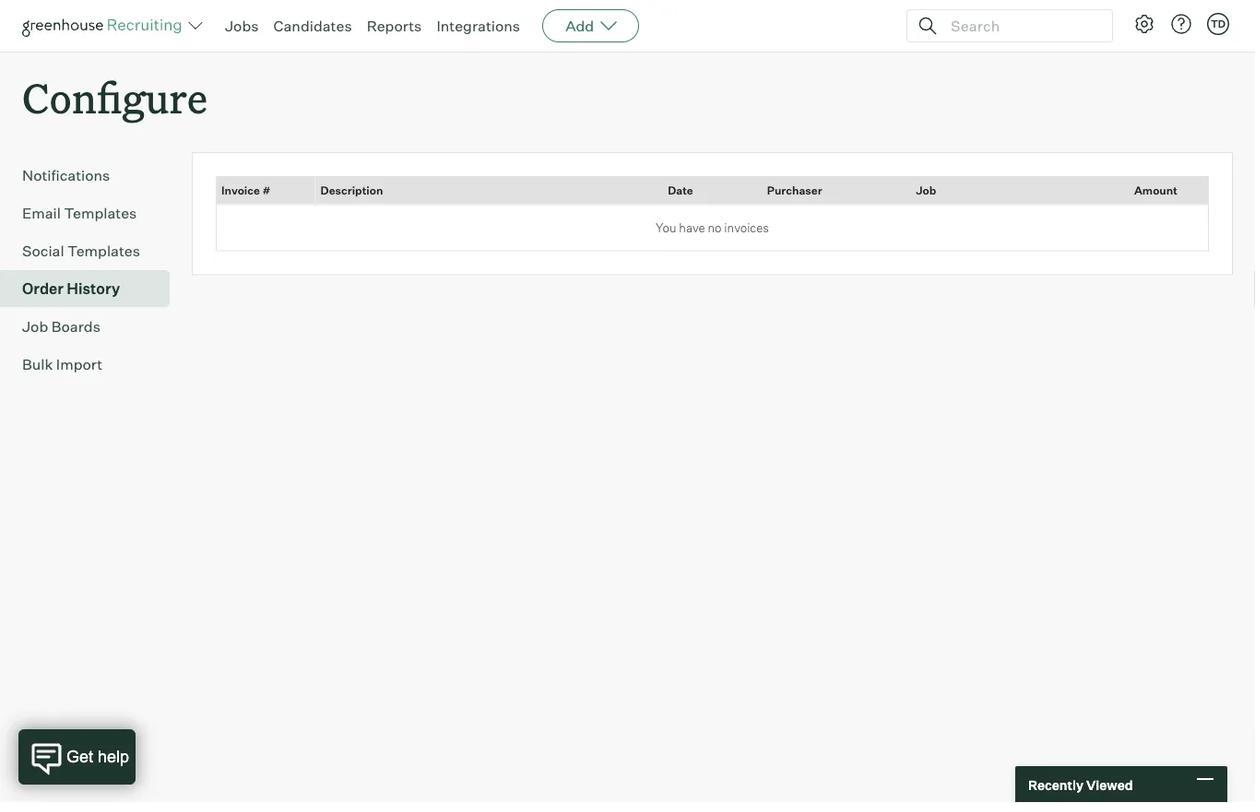 Task type: describe. For each thing, give the bounding box(es) containing it.
jobs
[[225, 17, 259, 35]]

integrations
[[437, 17, 520, 35]]

description
[[321, 184, 383, 198]]

td button
[[1207, 13, 1229, 35]]

import
[[56, 355, 103, 374]]

have
[[679, 220, 705, 235]]

job boards
[[22, 317, 100, 336]]

date
[[668, 184, 693, 198]]

#
[[262, 184, 270, 198]]

job boards link
[[22, 316, 162, 338]]

you
[[656, 220, 676, 235]]

bulk
[[22, 355, 53, 374]]

greenhouse recruiting image
[[22, 15, 188, 37]]

boards
[[51, 317, 100, 336]]

configure
[[22, 70, 208, 125]]

social templates
[[22, 242, 140, 260]]

add button
[[542, 9, 639, 42]]

add
[[565, 17, 594, 35]]

viewed
[[1086, 777, 1133, 793]]

bulk import link
[[22, 353, 162, 376]]

notifications link
[[22, 164, 162, 186]]

history
[[67, 280, 120, 298]]

reports
[[367, 17, 422, 35]]

job for job boards
[[22, 317, 48, 336]]

order history
[[22, 280, 120, 298]]

email templates link
[[22, 202, 162, 224]]

reports link
[[367, 17, 422, 35]]

candidates link
[[273, 17, 352, 35]]

templates for social templates
[[67, 242, 140, 260]]

invoices
[[724, 220, 769, 235]]



Task type: vqa. For each thing, say whether or not it's contained in the screenshot.
Amount
yes



Task type: locate. For each thing, give the bounding box(es) containing it.
templates for email templates
[[64, 204, 137, 222]]

social templates link
[[22, 240, 162, 262]]

purchaser
[[767, 184, 822, 198]]

notifications
[[22, 166, 110, 185]]

order
[[22, 280, 64, 298]]

1 horizontal spatial job
[[916, 184, 936, 198]]

1 vertical spatial templates
[[67, 242, 140, 260]]

email templates
[[22, 204, 137, 222]]

templates up social templates link
[[64, 204, 137, 222]]

you have no invoices
[[656, 220, 769, 235]]

invoice #
[[221, 184, 270, 198]]

job for job
[[916, 184, 936, 198]]

recently viewed
[[1028, 777, 1133, 793]]

social
[[22, 242, 64, 260]]

integrations link
[[437, 17, 520, 35]]

1 vertical spatial job
[[22, 317, 48, 336]]

job
[[916, 184, 936, 198], [22, 317, 48, 336]]

templates
[[64, 204, 137, 222], [67, 242, 140, 260]]

email
[[22, 204, 61, 222]]

candidates
[[273, 17, 352, 35]]

0 vertical spatial job
[[916, 184, 936, 198]]

Search text field
[[946, 12, 1096, 39]]

0 vertical spatial templates
[[64, 204, 137, 222]]

order history link
[[22, 278, 162, 300]]

configure image
[[1133, 13, 1156, 35]]

bulk import
[[22, 355, 103, 374]]

td button
[[1204, 9, 1233, 39]]

templates up history
[[67, 242, 140, 260]]

jobs link
[[225, 17, 259, 35]]

td
[[1211, 18, 1226, 30]]

0 horizontal spatial job
[[22, 317, 48, 336]]

invoice
[[221, 184, 260, 198]]

amount
[[1134, 184, 1178, 198]]

recently
[[1028, 777, 1084, 793]]

no
[[708, 220, 722, 235]]



